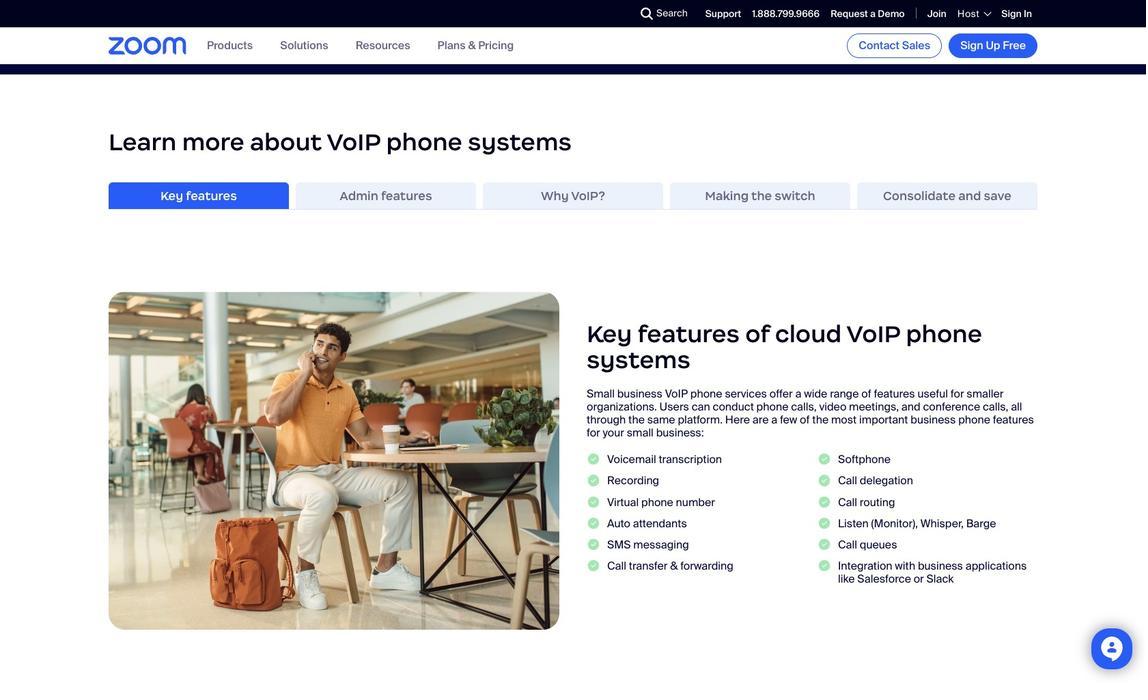 Task type: vqa. For each thing, say whether or not it's contained in the screenshot.
left rooms
no



Task type: locate. For each thing, give the bounding box(es) containing it.
0 horizontal spatial the
[[629, 413, 645, 427]]

learn
[[109, 127, 177, 157]]

key inside button
[[161, 188, 183, 203]]

1 vertical spatial of
[[862, 387, 871, 401]]

0 horizontal spatial a
[[771, 413, 777, 427]]

0 horizontal spatial of
[[745, 319, 770, 349]]

in
[[1024, 7, 1032, 20]]

sign
[[1002, 7, 1022, 20], [961, 38, 984, 53]]

key features of cloud voip phone systems
[[587, 319, 982, 375]]

of right few
[[800, 413, 810, 427]]

0 vertical spatial voip
[[327, 127, 381, 157]]

features for key features of cloud voip phone systems
[[638, 319, 740, 349]]

key
[[161, 188, 183, 203], [587, 319, 632, 349]]

1 horizontal spatial sign
[[1002, 7, 1022, 20]]

sign left in
[[1002, 7, 1022, 20]]

and
[[959, 188, 981, 203], [902, 400, 921, 414]]

0 vertical spatial key
[[161, 188, 183, 203]]

request a demo
[[831, 7, 905, 20]]

sign for sign in
[[1002, 7, 1022, 20]]

phone right here
[[757, 400, 789, 414]]

recording
[[607, 474, 659, 488]]

phone inside key features of cloud voip phone systems
[[906, 319, 982, 349]]

business inside integration with business applications like salesforce or slack
[[918, 559, 963, 574]]

a right the are
[[771, 413, 777, 427]]

save
[[984, 188, 1012, 203]]

why voip? button
[[483, 183, 663, 210]]

business
[[617, 387, 663, 401], [911, 413, 956, 427], [918, 559, 963, 574]]

the left switch
[[751, 188, 772, 203]]

1 horizontal spatial calls,
[[983, 400, 1009, 414]]

admin
[[340, 188, 378, 203]]

2 vertical spatial business
[[918, 559, 963, 574]]

the left most
[[812, 413, 829, 427]]

&
[[468, 39, 476, 53], [670, 559, 678, 574]]

systems up 'why'
[[468, 127, 572, 157]]

1 horizontal spatial the
[[751, 188, 772, 203]]

transfer
[[629, 559, 668, 574]]

2 horizontal spatial voip
[[847, 319, 901, 349]]

forwarding
[[681, 559, 734, 574]]

call down the sms
[[607, 559, 626, 574]]

1 horizontal spatial key
[[587, 319, 632, 349]]

call down listen
[[838, 538, 857, 552]]

None search field
[[591, 3, 644, 25]]

of
[[745, 319, 770, 349], [862, 387, 871, 401], [800, 413, 810, 427]]

0 vertical spatial business
[[617, 387, 663, 401]]

1 horizontal spatial systems
[[587, 345, 691, 375]]

business up the same
[[617, 387, 663, 401]]

join link
[[927, 7, 947, 20]]

key inside key features of cloud voip phone systems
[[587, 319, 632, 349]]

key for key features
[[161, 188, 183, 203]]

0 vertical spatial and
[[959, 188, 981, 203]]

support
[[706, 7, 741, 20]]

transcription
[[659, 453, 722, 467]]

zoom logo image
[[109, 37, 186, 54]]

sign left up
[[961, 38, 984, 53]]

demo
[[878, 7, 905, 20]]

1 vertical spatial and
[[902, 400, 921, 414]]

0 horizontal spatial sign
[[961, 38, 984, 53]]

join
[[927, 7, 947, 20]]

search
[[657, 7, 688, 19]]

features inside key features of cloud voip phone systems
[[638, 319, 740, 349]]

and left save
[[959, 188, 981, 203]]

barge
[[966, 517, 996, 531]]

business:
[[656, 426, 704, 440]]

a right offer
[[795, 387, 802, 401]]

messaging
[[634, 538, 689, 552]]

phone
[[386, 127, 462, 157], [906, 319, 982, 349], [691, 387, 722, 401], [757, 400, 789, 414], [959, 413, 990, 427], [641, 495, 673, 510]]

key down learn
[[161, 188, 183, 203]]

0 horizontal spatial calls,
[[791, 400, 817, 414]]

why
[[541, 188, 569, 203]]

call for call transfer & forwarding
[[607, 559, 626, 574]]

1 vertical spatial for
[[587, 426, 600, 440]]

0 vertical spatial sign
[[1002, 7, 1022, 20]]

same
[[647, 413, 675, 427]]

sign for sign up free
[[961, 38, 984, 53]]

features inside button
[[381, 188, 432, 203]]

calls, left the "video"
[[791, 400, 817, 414]]

why voip?
[[541, 188, 605, 203]]

attendants
[[633, 517, 687, 531]]

for left your
[[587, 426, 600, 440]]

for
[[951, 387, 964, 401], [587, 426, 600, 440]]

resources button
[[356, 39, 410, 53]]

voip up admin
[[327, 127, 381, 157]]

making the switch
[[705, 188, 815, 203]]

1 vertical spatial a
[[795, 387, 802, 401]]

plans & pricing link
[[438, 39, 514, 53]]

for right useful at bottom right
[[951, 387, 964, 401]]

0 horizontal spatial and
[[902, 400, 921, 414]]

business right with
[[918, 559, 963, 574]]

a left "demo"
[[870, 7, 876, 20]]

and right meetings,
[[902, 400, 921, 414]]

1 vertical spatial voip
[[847, 319, 901, 349]]

1 horizontal spatial &
[[670, 559, 678, 574]]

phone up admin features
[[386, 127, 462, 157]]

the
[[751, 188, 772, 203], [629, 413, 645, 427], [812, 413, 829, 427]]

making the switch button
[[670, 183, 850, 210]]

key for key features of cloud voip phone systems
[[587, 319, 632, 349]]

1 vertical spatial key
[[587, 319, 632, 349]]

important
[[859, 413, 908, 427]]

and inside small business voip phone services offer a wide range of features useful for smaller organizations. users can conduct phone calls, video meetings, and conference calls, all through the same platform. here are a few of the most important business phone features for your small business:
[[902, 400, 921, 414]]

2 vertical spatial voip
[[665, 387, 688, 401]]

integration
[[838, 559, 893, 574]]

1 horizontal spatial and
[[959, 188, 981, 203]]

services
[[725, 387, 767, 401]]

of left cloud
[[745, 319, 770, 349]]

features for admin features
[[381, 188, 432, 203]]

and inside button
[[959, 188, 981, 203]]

1 horizontal spatial of
[[800, 413, 810, 427]]

phone up useful at bottom right
[[906, 319, 982, 349]]

voip
[[327, 127, 381, 157], [847, 319, 901, 349], [665, 387, 688, 401]]

call down softphone
[[838, 474, 857, 488]]

contact sales link
[[847, 33, 942, 58]]

calls, left all
[[983, 400, 1009, 414]]

host button
[[958, 7, 991, 20]]

call
[[838, 474, 857, 488], [838, 495, 857, 510], [838, 538, 857, 552], [607, 559, 626, 574]]

small business voip phone services offer a wide range of features useful for smaller organizations. users can conduct phone calls, video meetings, and conference calls, all through the same platform. here are a few of the most important business phone features for your small business:
[[587, 387, 1034, 440]]

the left the same
[[629, 413, 645, 427]]

voicemail
[[607, 453, 656, 467]]

1 horizontal spatial voip
[[665, 387, 688, 401]]

& right plans
[[468, 39, 476, 53]]

1 vertical spatial systems
[[587, 345, 691, 375]]

2 vertical spatial a
[[771, 413, 777, 427]]

voip right cloud
[[847, 319, 901, 349]]

& down the "messaging"
[[670, 559, 678, 574]]

call routing
[[838, 495, 895, 510]]

1 horizontal spatial for
[[951, 387, 964, 401]]

0 horizontal spatial systems
[[468, 127, 572, 157]]

smaller
[[967, 387, 1004, 401]]

2 horizontal spatial of
[[862, 387, 871, 401]]

voip left can
[[665, 387, 688, 401]]

0 horizontal spatial &
[[468, 39, 476, 53]]

0 horizontal spatial key
[[161, 188, 183, 203]]

contact sales
[[859, 38, 931, 53]]

sms
[[607, 538, 631, 552]]

here
[[725, 413, 750, 427]]

sign in
[[1002, 7, 1032, 20]]

1 calls, from the left
[[791, 400, 817, 414]]

1 horizontal spatial a
[[795, 387, 802, 401]]

business down useful at bottom right
[[911, 413, 956, 427]]

1 vertical spatial sign
[[961, 38, 984, 53]]

calls,
[[791, 400, 817, 414], [983, 400, 1009, 414]]

systems
[[468, 127, 572, 157], [587, 345, 691, 375]]

of right range
[[862, 387, 871, 401]]

0 vertical spatial of
[[745, 319, 770, 349]]

virtual phone number
[[607, 495, 715, 510]]

systems up organizations.
[[587, 345, 691, 375]]

call up listen
[[838, 495, 857, 510]]

number
[[676, 495, 715, 510]]

range
[[830, 387, 859, 401]]

most
[[831, 413, 857, 427]]

key up small
[[587, 319, 632, 349]]

features for key features
[[186, 188, 237, 203]]

call for call delegation
[[838, 474, 857, 488]]

phone down smaller
[[959, 413, 990, 427]]

features inside button
[[186, 188, 237, 203]]

0 vertical spatial a
[[870, 7, 876, 20]]



Task type: describe. For each thing, give the bounding box(es) containing it.
admin features
[[340, 188, 432, 203]]

call queues
[[838, 538, 897, 552]]

2 vertical spatial of
[[800, 413, 810, 427]]

resources
[[356, 39, 410, 53]]

products
[[207, 39, 253, 53]]

through
[[587, 413, 626, 427]]

systems inside key features of cloud voip phone systems
[[587, 345, 691, 375]]

up
[[986, 38, 1000, 53]]

voip inside small business voip phone services offer a wide range of features useful for smaller organizations. users can conduct phone calls, video meetings, and conference calls, all through the same platform. here are a few of the most important business phone features for your small business:
[[665, 387, 688, 401]]

products button
[[207, 39, 253, 53]]

sign in link
[[1002, 7, 1032, 20]]

call for call queues
[[838, 538, 857, 552]]

meetings,
[[849, 400, 899, 414]]

are
[[753, 413, 769, 427]]

key features button
[[109, 183, 289, 210]]

platform.
[[678, 413, 723, 427]]

or
[[914, 572, 924, 587]]

more
[[182, 127, 245, 157]]

0 horizontal spatial voip
[[327, 127, 381, 157]]

voip?
[[571, 188, 605, 203]]

softphone
[[838, 453, 891, 467]]

phone up the platform.
[[691, 387, 722, 401]]

useful
[[918, 387, 948, 401]]

0 vertical spatial systems
[[468, 127, 572, 157]]

virtual
[[607, 495, 639, 510]]

listen (monitor), whisper, barge
[[838, 517, 996, 531]]

learn more about voip phone systems
[[109, 127, 572, 157]]

search image
[[641, 8, 653, 20]]

integration with business applications like salesforce or slack
[[838, 559, 1027, 587]]

call transfer & forwarding
[[607, 559, 734, 574]]

salesforce
[[858, 572, 911, 587]]

like
[[838, 572, 855, 587]]

0 vertical spatial &
[[468, 39, 476, 53]]

plans & pricing
[[438, 39, 514, 53]]

your
[[603, 426, 624, 440]]

wide
[[804, 387, 828, 401]]

can
[[692, 400, 710, 414]]

sales
[[902, 38, 931, 53]]

1.888.799.9666
[[752, 7, 820, 20]]

voicemail transcription
[[607, 453, 722, 467]]

applications
[[966, 559, 1027, 574]]

with
[[895, 559, 915, 574]]

2 horizontal spatial the
[[812, 413, 829, 427]]

call for call routing
[[838, 495, 857, 510]]

tabs tab list
[[109, 183, 1038, 210]]

consolidate and save button
[[857, 183, 1038, 210]]

free
[[1003, 38, 1026, 53]]

2 horizontal spatial a
[[870, 7, 876, 20]]

slack
[[927, 572, 954, 587]]

the inside button
[[751, 188, 772, 203]]

auto attendants
[[607, 517, 687, 531]]

2 calls, from the left
[[983, 400, 1009, 414]]

small
[[587, 387, 615, 401]]

contact
[[859, 38, 900, 53]]

request a demo link
[[831, 7, 905, 20]]

organizations.
[[587, 400, 657, 414]]

of inside key features of cloud voip phone systems
[[745, 319, 770, 349]]

listen
[[838, 517, 869, 531]]

few
[[780, 413, 797, 427]]

auto
[[607, 517, 631, 531]]

whisper,
[[921, 517, 964, 531]]

sign up free link
[[949, 33, 1038, 58]]

consolidate and save
[[883, 188, 1012, 203]]

small
[[627, 426, 654, 440]]

admin features button
[[296, 183, 476, 210]]

cloud
[[775, 319, 842, 349]]

offer
[[770, 387, 793, 401]]

solutions button
[[280, 39, 328, 53]]

0 vertical spatial for
[[951, 387, 964, 401]]

host
[[958, 7, 980, 20]]

1 vertical spatial business
[[911, 413, 956, 427]]

queues
[[860, 538, 897, 552]]

search image
[[641, 8, 653, 20]]

plans
[[438, 39, 466, 53]]

switch
[[775, 188, 815, 203]]

conduct
[[713, 400, 754, 414]]

conference
[[923, 400, 980, 414]]

solutions
[[280, 39, 328, 53]]

all
[[1011, 400, 1022, 414]]

consolidate
[[883, 188, 956, 203]]

delegation
[[860, 474, 913, 488]]

sms messaging
[[607, 538, 689, 552]]

support link
[[706, 7, 741, 20]]

key features
[[161, 188, 237, 203]]

key features of cloud voip phone systems image
[[109, 292, 559, 630]]

users
[[660, 400, 689, 414]]

phone up 'attendants'
[[641, 495, 673, 510]]

call delegation
[[838, 474, 913, 488]]

1 vertical spatial &
[[670, 559, 678, 574]]

making
[[705, 188, 749, 203]]

about
[[250, 127, 322, 157]]

sign up free
[[961, 38, 1026, 53]]

0 horizontal spatial for
[[587, 426, 600, 440]]

routing
[[860, 495, 895, 510]]

(monitor),
[[871, 517, 918, 531]]

voip inside key features of cloud voip phone systems
[[847, 319, 901, 349]]



